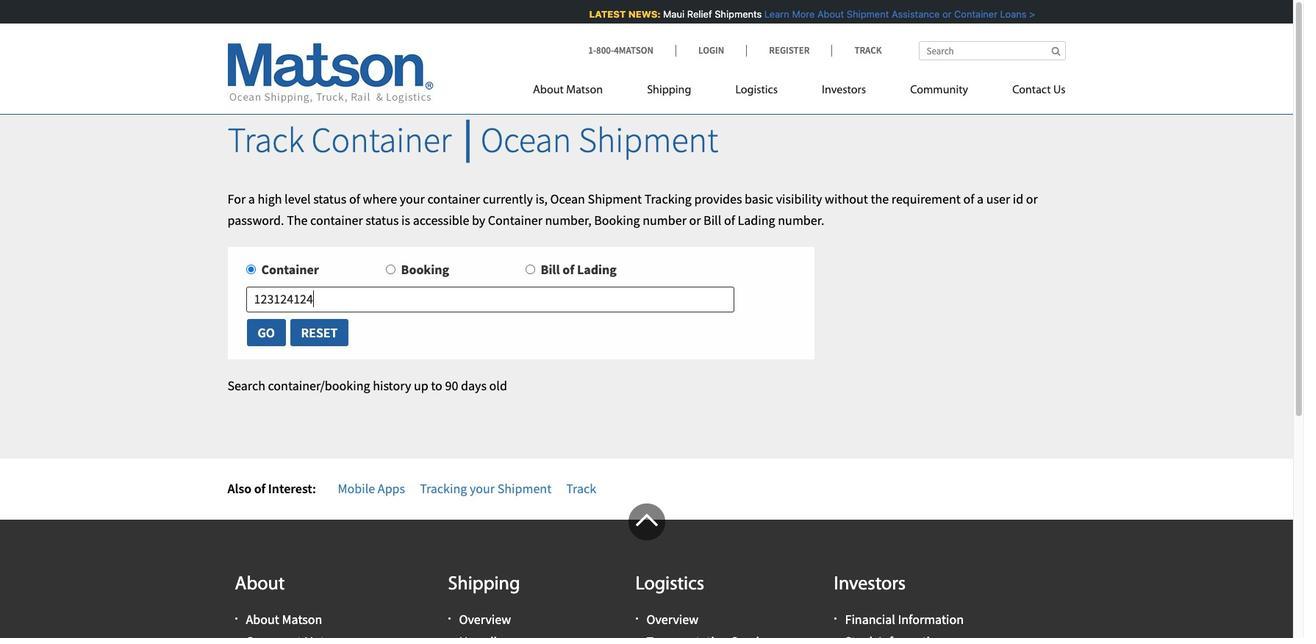 Task type: describe. For each thing, give the bounding box(es) containing it.
logistics inside footer
[[636, 575, 705, 595]]

1-
[[589, 44, 597, 57]]

logistics link
[[714, 77, 800, 107]]

overview link for shipping
[[459, 611, 511, 628]]

by
[[472, 212, 486, 228]]

investors link
[[800, 77, 889, 107]]

the
[[871, 190, 889, 207]]

login link
[[676, 44, 747, 57]]

tracking your shipment link
[[420, 480, 552, 497]]

shipments
[[713, 8, 760, 20]]

about matson inside top menu navigation
[[533, 85, 603, 96]]

financial
[[846, 611, 896, 628]]

is
[[402, 212, 410, 228]]

relief
[[685, 8, 710, 20]]

│ocean
[[459, 118, 572, 162]]

shipping inside footer
[[448, 575, 520, 595]]

up
[[414, 377, 429, 394]]

about matson inside footer
[[246, 611, 322, 628]]

register
[[770, 44, 810, 57]]

shipment inside for a high level status of where your container currently is, ocean shipment tracking provides basic visibility without the requirement of a user id or password. the container status is accessible by container number, booking number or bill of lading number.
[[588, 190, 642, 207]]

us
[[1054, 85, 1066, 96]]

search
[[228, 377, 265, 394]]

information
[[898, 611, 964, 628]]

1 vertical spatial your
[[470, 480, 495, 497]]

matson inside top menu navigation
[[567, 85, 603, 96]]

user
[[987, 190, 1011, 207]]

matson inside footer
[[282, 611, 322, 628]]

apps
[[378, 480, 405, 497]]

1 vertical spatial container
[[310, 212, 363, 228]]

maui
[[662, 8, 683, 20]]

track container │ocean shipment
[[228, 118, 719, 162]]

where
[[363, 190, 397, 207]]

without
[[825, 190, 869, 207]]

latest
[[588, 8, 624, 20]]

of down 'provides'
[[724, 212, 735, 228]]

shipping link
[[625, 77, 714, 107]]

logistics inside top menu navigation
[[736, 85, 778, 96]]

news:
[[627, 8, 659, 20]]

the
[[287, 212, 308, 228]]

basic
[[745, 190, 774, 207]]

Container radio
[[246, 265, 256, 275]]

bill inside for a high level status of where your container currently is, ocean shipment tracking provides basic visibility without the requirement of a user id or password. the container status is accessible by container number, booking number or bill of lading number.
[[704, 212, 722, 228]]

0 horizontal spatial bill
[[541, 261, 560, 278]]

tracking inside for a high level status of where your container currently is, ocean shipment tracking provides basic visibility without the requirement of a user id or password. the container status is accessible by container number, booking number or bill of lading number.
[[645, 190, 692, 207]]

interest:
[[268, 480, 316, 497]]

blue matson logo with ocean, shipping, truck, rail and logistics written beneath it. image
[[228, 43, 434, 104]]

mobile apps
[[338, 480, 405, 497]]

Enter Container # text field
[[246, 287, 735, 313]]

high
[[258, 190, 282, 207]]

0 horizontal spatial track
[[228, 118, 304, 162]]

overview for shipping
[[459, 611, 511, 628]]

Booking radio
[[386, 265, 395, 275]]

1 horizontal spatial about matson link
[[533, 77, 625, 107]]

search image
[[1052, 46, 1061, 56]]

password.
[[228, 212, 284, 228]]

1 horizontal spatial status
[[366, 212, 399, 228]]

container left loans
[[953, 8, 996, 20]]

mobile apps link
[[338, 480, 405, 497]]

90
[[445, 377, 459, 394]]

accessible
[[413, 212, 470, 228]]

booking inside for a high level status of where your container currently is, ocean shipment tracking provides basic visibility without the requirement of a user id or password. the container status is accessible by container number, booking number or bill of lading number.
[[594, 212, 640, 228]]

tracking your shipment
[[420, 480, 552, 497]]

number
[[643, 212, 687, 228]]

number.
[[778, 212, 825, 228]]

2 a from the left
[[978, 190, 984, 207]]

overview link for logistics
[[647, 611, 699, 628]]

also of interest:
[[228, 480, 316, 497]]

register link
[[747, 44, 832, 57]]



Task type: locate. For each thing, give the bounding box(es) containing it.
1 horizontal spatial or
[[941, 8, 950, 20]]

1 horizontal spatial container
[[428, 190, 480, 207]]

1 horizontal spatial shipping
[[647, 85, 692, 96]]

1 horizontal spatial track link
[[832, 44, 882, 57]]

0 vertical spatial tracking
[[645, 190, 692, 207]]

top menu navigation
[[533, 77, 1066, 107]]

1 horizontal spatial bill
[[704, 212, 722, 228]]

a right for on the left top of the page
[[248, 190, 255, 207]]

bill right "bill of lading" radio
[[541, 261, 560, 278]]

financial information
[[846, 611, 964, 628]]

of right also
[[254, 480, 266, 497]]

container up accessible
[[428, 190, 480, 207]]

logistics down register link
[[736, 85, 778, 96]]

0 horizontal spatial logistics
[[636, 575, 705, 595]]

1 vertical spatial logistics
[[636, 575, 705, 595]]

>
[[1028, 8, 1034, 20]]

a
[[248, 190, 255, 207], [978, 190, 984, 207]]

container inside for a high level status of where your container currently is, ocean shipment tracking provides basic visibility without the requirement of a user id or password. the container status is accessible by container number, booking number or bill of lading number.
[[488, 212, 543, 228]]

0 horizontal spatial or
[[690, 212, 701, 228]]

contact
[[1013, 85, 1051, 96]]

container/booking
[[268, 377, 370, 394]]

number,
[[545, 212, 592, 228]]

booking
[[594, 212, 640, 228], [401, 261, 450, 278]]

container
[[428, 190, 480, 207], [310, 212, 363, 228]]

None button
[[246, 318, 287, 347], [289, 318, 350, 347], [246, 318, 287, 347], [289, 318, 350, 347]]

latest news: maui relief shipments learn more about shipment assistance or container loans >
[[588, 8, 1034, 20]]

track
[[855, 44, 882, 57], [228, 118, 304, 162], [567, 480, 597, 497]]

tracking up "number"
[[645, 190, 692, 207]]

about matson link
[[533, 77, 625, 107], [246, 611, 322, 628]]

bill
[[704, 212, 722, 228], [541, 261, 560, 278]]

footer
[[0, 504, 1294, 638]]

2 horizontal spatial or
[[1027, 190, 1038, 207]]

800-
[[597, 44, 614, 57]]

Bill of Lading radio
[[526, 265, 535, 275]]

1 vertical spatial bill
[[541, 261, 560, 278]]

container down currently on the top of the page
[[488, 212, 543, 228]]

financial information link
[[846, 611, 964, 628]]

shipping inside top menu navigation
[[647, 85, 692, 96]]

1 overview from the left
[[459, 611, 511, 628]]

shipment
[[845, 8, 888, 20], [579, 118, 719, 162], [588, 190, 642, 207], [498, 480, 552, 497]]

1 vertical spatial investors
[[834, 575, 906, 595]]

footer containing about
[[0, 504, 1294, 638]]

0 vertical spatial matson
[[567, 85, 603, 96]]

visibility
[[776, 190, 823, 207]]

more
[[790, 8, 813, 20]]

search container/booking history up to 90 days old
[[228, 377, 507, 394]]

1 vertical spatial booking
[[401, 261, 450, 278]]

container up where
[[311, 118, 452, 162]]

1 vertical spatial tracking
[[420, 480, 467, 497]]

investors inside footer
[[834, 575, 906, 595]]

0 horizontal spatial your
[[400, 190, 425, 207]]

or right the id
[[1027, 190, 1038, 207]]

shipping
[[647, 85, 692, 96], [448, 575, 520, 595]]

1 horizontal spatial a
[[978, 190, 984, 207]]

is,
[[536, 190, 548, 207]]

0 horizontal spatial matson
[[282, 611, 322, 628]]

booking right booking radio
[[401, 261, 450, 278]]

1 horizontal spatial logistics
[[736, 85, 778, 96]]

0 horizontal spatial container
[[310, 212, 363, 228]]

1 horizontal spatial overview
[[647, 611, 699, 628]]

also
[[228, 480, 252, 497]]

learn
[[763, 8, 788, 20]]

0 horizontal spatial booking
[[401, 261, 450, 278]]

0 vertical spatial lading
[[738, 212, 776, 228]]

lading inside for a high level status of where your container currently is, ocean shipment tracking provides basic visibility without the requirement of a user id or password. the container status is accessible by container number, booking number or bill of lading number.
[[738, 212, 776, 228]]

bill down 'provides'
[[704, 212, 722, 228]]

of left user
[[964, 190, 975, 207]]

0 horizontal spatial shipping
[[448, 575, 520, 595]]

1 vertical spatial status
[[366, 212, 399, 228]]

1 vertical spatial track link
[[567, 480, 597, 497]]

days
[[461, 377, 487, 394]]

to
[[431, 377, 443, 394]]

level
[[285, 190, 311, 207]]

4matson
[[614, 44, 654, 57]]

1 vertical spatial about matson
[[246, 611, 322, 628]]

0 vertical spatial or
[[941, 8, 950, 20]]

1 vertical spatial matson
[[282, 611, 322, 628]]

0 horizontal spatial about matson link
[[246, 611, 322, 628]]

1 vertical spatial shipping
[[448, 575, 520, 595]]

0 vertical spatial about matson link
[[533, 77, 625, 107]]

community
[[911, 85, 969, 96]]

mobile
[[338, 480, 375, 497]]

your inside for a high level status of where your container currently is, ocean shipment tracking provides basic visibility without the requirement of a user id or password. the container status is accessible by container number, booking number or bill of lading number.
[[400, 190, 425, 207]]

learn more about shipment assistance or container loans > link
[[763, 8, 1034, 20]]

0 vertical spatial bill
[[704, 212, 722, 228]]

about matson
[[533, 85, 603, 96], [246, 611, 322, 628]]

1 vertical spatial track
[[228, 118, 304, 162]]

0 horizontal spatial about matson
[[246, 611, 322, 628]]

0 horizontal spatial track link
[[567, 480, 597, 497]]

container right container option
[[261, 261, 319, 278]]

matson
[[567, 85, 603, 96], [282, 611, 322, 628]]

Search search field
[[919, 41, 1066, 60]]

1 horizontal spatial tracking
[[645, 190, 692, 207]]

1 a from the left
[[248, 190, 255, 207]]

2 vertical spatial track
[[567, 480, 597, 497]]

0 horizontal spatial a
[[248, 190, 255, 207]]

of left where
[[349, 190, 360, 207]]

0 horizontal spatial status
[[313, 190, 347, 207]]

status
[[313, 190, 347, 207], [366, 212, 399, 228]]

1 horizontal spatial overview link
[[647, 611, 699, 628]]

investors up financial
[[834, 575, 906, 595]]

status down where
[[366, 212, 399, 228]]

overview link
[[459, 611, 511, 628], [647, 611, 699, 628]]

requirement
[[892, 190, 961, 207]]

login
[[699, 44, 725, 57]]

of right "bill of lading" radio
[[563, 261, 575, 278]]

2 overview link from the left
[[647, 611, 699, 628]]

lading down number,
[[577, 261, 617, 278]]

or
[[941, 8, 950, 20], [1027, 190, 1038, 207], [690, 212, 701, 228]]

bill of lading
[[541, 261, 617, 278]]

loans
[[999, 8, 1025, 20]]

0 vertical spatial track
[[855, 44, 882, 57]]

1 vertical spatial about matson link
[[246, 611, 322, 628]]

logistics
[[736, 85, 778, 96], [636, 575, 705, 595]]

0 vertical spatial shipping
[[647, 85, 692, 96]]

investors
[[822, 85, 867, 96], [834, 575, 906, 595]]

0 vertical spatial investors
[[822, 85, 867, 96]]

2 overview from the left
[[647, 611, 699, 628]]

1-800-4matson
[[589, 44, 654, 57]]

track link
[[832, 44, 882, 57], [567, 480, 597, 497]]

1 horizontal spatial your
[[470, 480, 495, 497]]

lading
[[738, 212, 776, 228], [577, 261, 617, 278]]

contact us link
[[991, 77, 1066, 107]]

0 vertical spatial about matson
[[533, 85, 603, 96]]

assistance
[[890, 8, 938, 20]]

about
[[816, 8, 843, 20], [533, 85, 564, 96], [235, 575, 285, 595], [246, 611, 279, 628]]

investors down register link
[[822, 85, 867, 96]]

ocean
[[551, 190, 585, 207]]

0 vertical spatial track link
[[832, 44, 882, 57]]

old
[[490, 377, 507, 394]]

1 horizontal spatial track
[[567, 480, 597, 497]]

0 vertical spatial logistics
[[736, 85, 778, 96]]

0 vertical spatial booking
[[594, 212, 640, 228]]

overview for logistics
[[647, 611, 699, 628]]

1 overview link from the left
[[459, 611, 511, 628]]

investors inside top menu navigation
[[822, 85, 867, 96]]

a left user
[[978, 190, 984, 207]]

status right the level
[[313, 190, 347, 207]]

1 horizontal spatial about matson
[[533, 85, 603, 96]]

0 horizontal spatial overview
[[459, 611, 511, 628]]

backtop image
[[629, 504, 665, 540]]

booking left "number"
[[594, 212, 640, 228]]

0 horizontal spatial overview link
[[459, 611, 511, 628]]

0 vertical spatial your
[[400, 190, 425, 207]]

provides
[[695, 190, 743, 207]]

1 horizontal spatial matson
[[567, 85, 603, 96]]

0 vertical spatial container
[[428, 190, 480, 207]]

id
[[1013, 190, 1024, 207]]

1 horizontal spatial booking
[[594, 212, 640, 228]]

0 horizontal spatial tracking
[[420, 480, 467, 497]]

1 vertical spatial or
[[1027, 190, 1038, 207]]

logistics down backtop image
[[636, 575, 705, 595]]

or right assistance
[[941, 8, 950, 20]]

history
[[373, 377, 411, 394]]

lading down basic
[[738, 212, 776, 228]]

None search field
[[919, 41, 1066, 60]]

1-800-4matson link
[[589, 44, 676, 57]]

for a high level status of where your container currently is, ocean shipment tracking provides basic visibility without the requirement of a user id or password. the container status is accessible by container number, booking number or bill of lading number.
[[228, 190, 1038, 228]]

about inside top menu navigation
[[533, 85, 564, 96]]

2 vertical spatial or
[[690, 212, 701, 228]]

community link
[[889, 77, 991, 107]]

tracking
[[645, 190, 692, 207], [420, 480, 467, 497]]

overview
[[459, 611, 511, 628], [647, 611, 699, 628]]

contact us
[[1013, 85, 1066, 96]]

0 horizontal spatial lading
[[577, 261, 617, 278]]

tracking right apps
[[420, 480, 467, 497]]

0 vertical spatial status
[[313, 190, 347, 207]]

or right "number"
[[690, 212, 701, 228]]

currently
[[483, 190, 533, 207]]

container
[[953, 8, 996, 20], [311, 118, 452, 162], [488, 212, 543, 228], [261, 261, 319, 278]]

container right the
[[310, 212, 363, 228]]

1 vertical spatial lading
[[577, 261, 617, 278]]

2 horizontal spatial track
[[855, 44, 882, 57]]

for
[[228, 190, 246, 207]]

1 horizontal spatial lading
[[738, 212, 776, 228]]



Task type: vqa. For each thing, say whether or not it's contained in the screenshot.
Equipment
no



